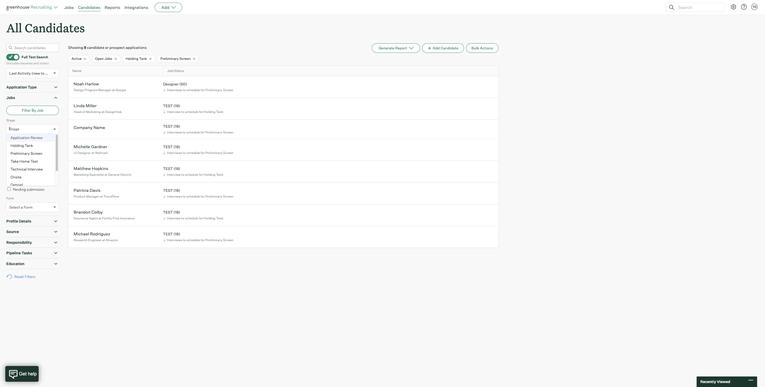 Task type: locate. For each thing, give the bounding box(es) containing it.
manager
[[98, 88, 111, 92], [86, 195, 99, 199]]

last activity (new to old) option
[[9, 71, 52, 75]]

preliminary screen inside option
[[11, 151, 42, 156]]

1 horizontal spatial add
[[433, 46, 440, 50]]

1 vertical spatial application
[[11, 136, 30, 140]]

candidate
[[87, 45, 104, 50]]

(new
[[32, 71, 40, 75]]

company name
[[74, 125, 105, 130]]

0 horizontal spatial insurance
[[74, 216, 88, 220]]

interviews inside "designer (50) interviews to schedule for preliminary screen"
[[167, 88, 182, 92]]

0 vertical spatial test (19) interview to schedule for holding tank
[[163, 104, 223, 114]]

at down davis on the left top of the page
[[100, 195, 103, 199]]

interview for linda miller
[[167, 110, 181, 114]]

at left designhub
[[101, 110, 104, 114]]

interview for brandon colby
[[167, 216, 181, 220]]

to be sent
[[13, 178, 29, 182]]

3 (19) from the top
[[174, 145, 180, 149]]

and
[[33, 61, 39, 65]]

interviews to schedule for preliminary screen link
[[162, 88, 235, 93], [162, 130, 235, 135], [162, 150, 235, 155], [162, 194, 235, 199], [162, 238, 235, 243]]

engineer
[[88, 238, 101, 242]]

gardner
[[91, 144, 107, 150]]

select a form
[[9, 205, 33, 210]]

0 vertical spatial milestone
[[20, 138, 34, 142]]

travelnow
[[103, 195, 119, 199]]

1 (19) from the top
[[174, 104, 180, 108]]

2 test (19) interview to schedule for holding tank from the top
[[163, 167, 223, 177]]

candidate
[[441, 46, 458, 50]]

1 vertical spatial job
[[6, 158, 12, 162]]

at right "agent"
[[99, 216, 101, 220]]

7 (19) from the top
[[174, 232, 180, 237]]

last activity (new to old)
[[9, 71, 52, 75]]

for for hopkins
[[199, 173, 203, 177]]

marketing
[[86, 110, 101, 114], [74, 173, 89, 177]]

preliminary screen up the home
[[11, 151, 42, 156]]

0 vertical spatial jobs
[[64, 5, 74, 10]]

brandon colby link
[[74, 210, 103, 216]]

td
[[753, 5, 757, 9]]

post down take home test
[[17, 167, 24, 171]]

form element
[[6, 196, 59, 216]]

designhub
[[105, 110, 122, 114]]

jobs right open
[[104, 57, 112, 61]]

patricia davis product manager at travelnow
[[74, 188, 119, 199]]

application up holding tank option
[[11, 136, 30, 140]]

harlow
[[85, 81, 99, 87]]

actions
[[480, 46, 493, 50]]

1 horizontal spatial preliminary screen
[[160, 57, 191, 61]]

test
[[30, 159, 38, 164]]

take home test option
[[7, 158, 55, 166]]

of
[[82, 110, 85, 114]]

last
[[9, 71, 17, 75]]

1 test from the top
[[163, 104, 173, 108]]

4 test (19) interviews to schedule for preliminary screen from the top
[[163, 232, 233, 242]]

1 vertical spatial designer
[[78, 151, 91, 155]]

0 vertical spatial application
[[6, 85, 27, 89]]

notes)
[[40, 61, 49, 65]]

6 (19) from the top
[[174, 210, 180, 215]]

0 vertical spatial marketing
[[86, 110, 101, 114]]

3 interviews to schedule for preliminary screen link from the top
[[162, 150, 235, 155]]

interviews
[[167, 88, 182, 92], [167, 130, 182, 134], [167, 151, 182, 155], [167, 195, 182, 199], [167, 238, 182, 242]]

holding tank down reached milestone
[[11, 143, 33, 148]]

job up the technical
[[6, 158, 12, 162]]

5 (19) from the top
[[174, 188, 180, 193]]

submitted down preliminary screen option
[[20, 158, 35, 162]]

interviews for michelle gardner
[[167, 151, 182, 155]]

application review option
[[7, 134, 55, 142]]

test (19) interviews to schedule for preliminary screen
[[163, 124, 233, 134], [163, 145, 233, 155], [163, 188, 233, 199], [163, 232, 233, 242]]

add button
[[155, 3, 182, 12]]

name
[[72, 69, 81, 73], [93, 125, 105, 130]]

1 vertical spatial job post submitted
[[9, 167, 43, 171]]

designer (50) interviews to schedule for preliminary screen
[[163, 82, 233, 92]]

2 test (19) interviews to schedule for preliminary screen from the top
[[163, 145, 233, 155]]

rodriguez
[[90, 232, 110, 237]]

application down last
[[6, 85, 27, 89]]

application inside option
[[11, 136, 30, 140]]

0 vertical spatial designer
[[163, 82, 179, 86]]

1 vertical spatial add
[[433, 46, 440, 50]]

1 vertical spatial marketing
[[74, 173, 89, 177]]

onsite option
[[7, 173, 55, 181]]

activity
[[18, 71, 31, 75]]

test (19) interview to schedule for holding tank
[[163, 104, 223, 114], [163, 167, 223, 177], [163, 210, 223, 220]]

td button
[[752, 4, 758, 10]]

integrations
[[125, 5, 148, 10]]

schedule for harlow
[[187, 88, 200, 92]]

0 vertical spatial interview to schedule for holding tank link
[[162, 109, 225, 114]]

form right "a"
[[24, 205, 33, 210]]

0 horizontal spatial name
[[72, 69, 81, 73]]

interviews to schedule for preliminary screen link for davis
[[162, 194, 235, 199]]

insurance down brandon
[[74, 216, 88, 220]]

schedule for gardner
[[187, 151, 200, 155]]

job post submitted down the home
[[9, 167, 43, 171]]

test for brandon colby
[[163, 210, 173, 215]]

at inside the 'michelle gardner ui designer at walmart'
[[92, 151, 94, 155]]

job right by at the left of the page
[[37, 108, 43, 113]]

7 test from the top
[[163, 232, 173, 237]]

milestone
[[20, 138, 34, 142], [9, 147, 26, 151]]

preliminary screen up job/status
[[160, 57, 191, 61]]

search
[[36, 55, 48, 59]]

interviews to schedule for preliminary screen link for gardner
[[162, 150, 235, 155]]

5 interviews from the top
[[167, 238, 182, 242]]

1 vertical spatial holding tank
[[11, 143, 33, 148]]

application review
[[11, 136, 43, 140]]

jobs left "candidates" link
[[64, 5, 74, 10]]

(19) for matthew hopkins
[[174, 167, 180, 171]]

holding for linda miller
[[204, 110, 215, 114]]

manager inside patricia davis product manager at travelnow
[[86, 195, 99, 199]]

(19) for michael rodriguez
[[174, 232, 180, 237]]

holding tank option
[[7, 142, 55, 150]]

at inside brandon colby insurance agent at family first insurance
[[99, 216, 101, 220]]

3 interview to schedule for holding tank link from the top
[[162, 216, 225, 221]]

none field inside the stage element
[[9, 125, 11, 134]]

0 horizontal spatial holding tank
[[11, 143, 33, 148]]

manager right the program
[[98, 88, 111, 92]]

reached
[[6, 138, 19, 142]]

3 interviews from the top
[[167, 151, 182, 155]]

1 test (19) interview to schedule for holding tank from the top
[[163, 104, 223, 114]]

(19)
[[174, 104, 180, 108], [174, 124, 180, 129], [174, 145, 180, 149], [174, 167, 180, 171], [174, 188, 180, 193], [174, 210, 180, 215], [174, 232, 180, 237]]

1 interview to schedule for holding tank link from the top
[[162, 109, 225, 114]]

4 interviews to schedule for preliminary screen link from the top
[[162, 194, 235, 199]]

name right company
[[93, 125, 105, 130]]

Search candidates field
[[6, 43, 59, 52]]

0 horizontal spatial jobs
[[6, 96, 15, 100]]

job post submitted up the technical
[[6, 158, 35, 162]]

filter by job
[[22, 108, 43, 113]]

designer left (50)
[[163, 82, 179, 86]]

at inside noah harlow design program manager at google
[[112, 88, 115, 92]]

marketing down matthew
[[74, 173, 89, 177]]

for for davis
[[201, 195, 205, 199]]

interview inside technical interview option
[[28, 167, 43, 172]]

sent
[[22, 178, 29, 182]]

1 horizontal spatial holding tank
[[126, 57, 147, 61]]

preliminary screen option
[[7, 150, 55, 158]]

patricia davis link
[[74, 188, 101, 194]]

submitted down test at the top of the page
[[25, 167, 43, 171]]

1 vertical spatial milestone
[[9, 147, 26, 151]]

add inside popup button
[[161, 5, 169, 10]]

1 interviews to schedule for preliminary screen link from the top
[[162, 88, 235, 93]]

at down rodriguez
[[102, 238, 105, 242]]

manager down davis on the left top of the page
[[86, 195, 99, 199]]

add
[[161, 5, 169, 10], [433, 46, 440, 50]]

submission
[[27, 187, 44, 192]]

add for add
[[161, 5, 169, 10]]

filter by job button
[[6, 106, 59, 115]]

5 test from the top
[[163, 188, 173, 193]]

job
[[37, 108, 43, 113], [6, 158, 12, 162], [9, 167, 16, 171]]

onsite
[[11, 175, 22, 179]]

open
[[95, 57, 104, 61]]

tank for brandon colby
[[216, 216, 223, 220]]

3 test (19) interview to schedule for holding tank from the top
[[163, 210, 223, 220]]

holding
[[126, 57, 138, 61], [204, 110, 215, 114], [11, 143, 24, 148], [204, 173, 215, 177], [204, 216, 215, 220]]

test for patricia davis
[[163, 188, 173, 193]]

1 vertical spatial manager
[[86, 195, 99, 199]]

0 horizontal spatial designer
[[78, 151, 91, 155]]

1 vertical spatial post
[[17, 167, 24, 171]]

1 interviews from the top
[[167, 88, 182, 92]]

1 vertical spatial form
[[24, 205, 33, 210]]

jobs link
[[64, 5, 74, 10]]

jobs down application type
[[6, 96, 15, 100]]

screen inside "designer (50) interviews to schedule for preliminary screen"
[[223, 88, 233, 92]]

at left google
[[112, 88, 115, 92]]

at for gardner
[[92, 151, 94, 155]]

tank
[[139, 57, 147, 61], [216, 110, 223, 114], [25, 143, 33, 148], [216, 173, 223, 177], [216, 216, 223, 220]]

0 horizontal spatial preliminary screen
[[11, 151, 42, 156]]

add candidate
[[433, 46, 458, 50]]

take home test
[[11, 159, 38, 164]]

amazon
[[106, 238, 118, 242]]

at inside michael rodriguez research engineer at amazon
[[102, 238, 105, 242]]

holding tank inside option
[[11, 143, 33, 148]]

for for miller
[[199, 110, 203, 114]]

list box
[[7, 134, 59, 189]]

5 interviews to schedule for preliminary screen link from the top
[[162, 238, 235, 243]]

1 vertical spatial jobs
[[104, 57, 112, 61]]

0 vertical spatial job post submitted
[[6, 158, 35, 162]]

2 interview to schedule for holding tank link from the top
[[162, 172, 225, 177]]

greenhouse recruiting image
[[6, 4, 54, 11]]

job down take at left
[[9, 167, 16, 171]]

reset filters
[[14, 275, 35, 279]]

agent
[[89, 216, 98, 220]]

3 test (19) interviews to schedule for preliminary screen from the top
[[163, 188, 233, 199]]

for inside "designer (50) interviews to schedule for preliminary screen"
[[201, 88, 205, 92]]

pending
[[13, 187, 26, 192]]

filter
[[22, 108, 31, 113]]

linda
[[74, 103, 85, 108]]

profile details
[[6, 219, 31, 224]]

2 (19) from the top
[[174, 124, 180, 129]]

at left general
[[105, 173, 107, 177]]

4 interviews from the top
[[167, 195, 182, 199]]

Pending submission checkbox
[[7, 187, 11, 191]]

2 vertical spatial test (19) interview to schedule for holding tank
[[163, 210, 223, 220]]

test (19) interviews to schedule for preliminary screen for gardner
[[163, 145, 233, 155]]

4 test from the top
[[163, 167, 173, 171]]

2 vertical spatial job
[[9, 167, 16, 171]]

research
[[74, 238, 88, 242]]

designer inside "designer (50) interviews to schedule for preliminary screen"
[[163, 82, 179, 86]]

candidate reports are now available! apply filters and select "view in app" element
[[372, 43, 420, 53]]

interview
[[167, 110, 181, 114], [28, 167, 43, 172], [167, 173, 181, 177], [167, 216, 181, 220]]

1 horizontal spatial designer
[[163, 82, 179, 86]]

1 horizontal spatial insurance
[[120, 216, 135, 220]]

interview for matthew hopkins
[[167, 173, 181, 177]]

2 vertical spatial interview to schedule for holding tank link
[[162, 216, 225, 221]]

matthew hopkins link
[[74, 166, 108, 172]]

manager inside noah harlow design program manager at google
[[98, 88, 111, 92]]

marketing down miller
[[86, 110, 101, 114]]

preliminary screen
[[160, 57, 191, 61], [11, 151, 42, 156]]

preliminary
[[160, 57, 179, 61], [205, 88, 222, 92], [205, 130, 222, 134], [205, 151, 222, 155], [11, 151, 30, 156], [205, 195, 222, 199], [205, 238, 222, 242]]

test for matthew hopkins
[[163, 167, 173, 171]]

schedule inside "designer (50) interviews to schedule for preliminary screen"
[[187, 88, 200, 92]]

to inside "designer (50) interviews to schedule for preliminary screen"
[[183, 88, 186, 92]]

screen for rodriguez the interviews to schedule for preliminary screen 'link'
[[223, 238, 233, 242]]

1 vertical spatial test (19) interview to schedule for holding tank
[[163, 167, 223, 177]]

1 horizontal spatial form
[[24, 205, 33, 210]]

0 vertical spatial form
[[6, 197, 14, 200]]

at inside patricia davis product manager at travelnow
[[100, 195, 103, 199]]

job inside button
[[37, 108, 43, 113]]

at inside matthew hopkins marketing specialist at general electric
[[105, 173, 107, 177]]

debrief option
[[7, 181, 55, 189]]

4 (19) from the top
[[174, 167, 180, 171]]

0 vertical spatial add
[[161, 5, 169, 10]]

None field
[[9, 125, 11, 134]]

at
[[112, 88, 115, 92], [101, 110, 104, 114], [92, 151, 94, 155], [105, 173, 107, 177], [100, 195, 103, 199], [99, 216, 101, 220], [102, 238, 105, 242]]

bulk actions
[[472, 46, 493, 50]]

test for linda miller
[[163, 104, 173, 108]]

candidates right jobs link
[[78, 5, 100, 10]]

interviews to schedule for preliminary screen link for harlow
[[162, 88, 235, 93]]

post left the home
[[13, 158, 19, 162]]

for for colby
[[199, 216, 203, 220]]

2 test from the top
[[163, 124, 173, 129]]

3 test from the top
[[163, 145, 173, 149]]

(19) for brandon colby
[[174, 210, 180, 215]]

insurance
[[74, 216, 88, 220], [120, 216, 135, 220]]

2 insurance from the left
[[120, 216, 135, 220]]

6 test from the top
[[163, 210, 173, 215]]

0 vertical spatial job
[[37, 108, 43, 113]]

Search text field
[[677, 4, 720, 11]]

insurance right first
[[120, 216, 135, 220]]

screen for gardner the interviews to schedule for preliminary screen 'link'
[[223, 151, 233, 155]]

1 vertical spatial preliminary screen
[[11, 151, 42, 156]]

candidates down jobs link
[[25, 20, 85, 36]]

1 vertical spatial name
[[93, 125, 105, 130]]

at down michelle gardner link
[[92, 151, 94, 155]]

name down active
[[72, 69, 81, 73]]

holding tank down applications
[[126, 57, 147, 61]]

recently viewed
[[700, 380, 730, 384]]

tank for matthew hopkins
[[216, 173, 223, 177]]

1 horizontal spatial jobs
[[64, 5, 74, 10]]

job post submitted
[[6, 158, 35, 162], [9, 167, 43, 171]]

0 horizontal spatial add
[[161, 5, 169, 10]]

designer down michelle
[[78, 151, 91, 155]]

0 vertical spatial stage
[[6, 118, 15, 122]]

0 vertical spatial manager
[[98, 88, 111, 92]]

list box containing application review
[[7, 134, 59, 189]]

michelle gardner ui designer at walmart
[[74, 144, 108, 155]]

form down pending submission option
[[6, 197, 14, 200]]

patricia
[[74, 188, 89, 193]]

1 vertical spatial interview to schedule for holding tank link
[[162, 172, 225, 177]]

0 horizontal spatial form
[[6, 197, 14, 200]]



Task type: describe. For each thing, give the bounding box(es) containing it.
to for michelle gardner
[[183, 151, 186, 155]]

application type
[[6, 85, 37, 89]]

interview to schedule for holding tank link for hopkins
[[162, 172, 225, 177]]

pending submission
[[13, 187, 44, 192]]

viewed
[[717, 380, 730, 384]]

bulk
[[472, 46, 479, 50]]

reset filters button
[[6, 272, 38, 282]]

schedule for rodriguez
[[187, 238, 200, 242]]

2 vertical spatial jobs
[[6, 96, 15, 100]]

screen inside option
[[31, 151, 42, 156]]

to for patricia davis
[[183, 195, 186, 199]]

test (19) interview to schedule for holding tank for hopkins
[[163, 167, 223, 177]]

miller
[[86, 103, 97, 108]]

for for rodriguez
[[201, 238, 205, 242]]

interviews to schedule for preliminary screen link for rodriguez
[[162, 238, 235, 243]]

at for hopkins
[[105, 173, 107, 177]]

active
[[72, 57, 82, 61]]

interviews for michael rodriguez
[[167, 238, 182, 242]]

prospect
[[109, 45, 125, 50]]

screen for the interviews to schedule for preliminary screen 'link' corresponding to davis
[[223, 195, 233, 199]]

by
[[32, 108, 36, 113]]

a
[[21, 205, 23, 210]]

for for gardner
[[201, 151, 205, 155]]

2 interviews to schedule for preliminary screen link from the top
[[162, 130, 235, 135]]

reports link
[[105, 5, 120, 10]]

at for davis
[[100, 195, 103, 199]]

td button
[[750, 3, 759, 11]]

full text search (includes resumes and notes)
[[6, 55, 49, 65]]

(19) for linda miller
[[174, 104, 180, 108]]

at for rodriguez
[[102, 238, 105, 242]]

test (19) interviews to schedule for preliminary screen for rodriguez
[[163, 232, 233, 242]]

at for colby
[[99, 216, 101, 220]]

0 vertical spatial post
[[13, 158, 19, 162]]

test for michael rodriguez
[[163, 232, 173, 237]]

technical interview option
[[7, 166, 55, 173]]

(includes
[[6, 61, 20, 65]]

checkmark image
[[9, 55, 13, 59]]

designer inside the 'michelle gardner ui designer at walmart'
[[78, 151, 91, 155]]

matthew
[[74, 166, 91, 171]]

noah harlow design program manager at google
[[74, 81, 126, 92]]

1 test (19) interviews to schedule for preliminary screen from the top
[[163, 124, 233, 134]]

colby
[[91, 210, 103, 215]]

preliminary inside preliminary screen option
[[11, 151, 30, 156]]

showing
[[68, 45, 83, 50]]

linda miller head of marketing at designhub
[[74, 103, 122, 114]]

generate report button
[[372, 43, 420, 53]]

interview to schedule for holding tank link for miller
[[162, 109, 225, 114]]

2 interviews from the top
[[167, 130, 182, 134]]

home
[[19, 159, 30, 164]]

test (19) interviews to schedule for preliminary screen for davis
[[163, 188, 233, 199]]

or
[[105, 45, 109, 50]]

to for linda miller
[[181, 110, 184, 114]]

integrations link
[[125, 5, 148, 10]]

report
[[395, 46, 407, 50]]

brandon colby insurance agent at family first insurance
[[74, 210, 135, 220]]

michael
[[74, 232, 89, 237]]

tasks
[[22, 251, 32, 255]]

holding for brandon colby
[[204, 216, 215, 220]]

tank inside option
[[25, 143, 33, 148]]

text
[[28, 55, 36, 59]]

1 vertical spatial stage
[[9, 127, 19, 131]]

walmart
[[95, 151, 108, 155]]

to for noah harlow
[[183, 88, 186, 92]]

michael rodriguez research engineer at amazon
[[74, 232, 118, 242]]

0 vertical spatial candidates
[[78, 5, 100, 10]]

add for add candidate
[[433, 46, 440, 50]]

to for matthew hopkins
[[181, 173, 184, 177]]

1 vertical spatial candidates
[[25, 20, 85, 36]]

to for michael rodriguez
[[183, 238, 186, 242]]

hopkins
[[92, 166, 108, 171]]

marketing inside matthew hopkins marketing specialist at general electric
[[74, 173, 89, 177]]

interviews for noah harlow
[[167, 88, 182, 92]]

first
[[113, 216, 119, 220]]

0 vertical spatial submitted
[[20, 158, 35, 162]]

pipeline
[[6, 251, 21, 255]]

type
[[28, 85, 37, 89]]

company
[[74, 125, 93, 130]]

full
[[22, 55, 28, 59]]

at inside linda miller head of marketing at designhub
[[101, 110, 104, 114]]

1 horizontal spatial name
[[93, 125, 105, 130]]

interviews for patricia davis
[[167, 195, 182, 199]]

candidates link
[[78, 5, 100, 10]]

0 vertical spatial preliminary screen
[[160, 57, 191, 61]]

all candidates
[[6, 20, 85, 36]]

take
[[11, 159, 19, 164]]

be
[[18, 178, 22, 182]]

debrief
[[11, 183, 23, 187]]

screen for the interviews to schedule for preliminary screen 'link' related to harlow
[[223, 88, 233, 92]]

showing 8 candidate or prospect applications
[[68, 45, 147, 50]]

to for brandon colby
[[181, 216, 184, 220]]

general
[[108, 173, 120, 177]]

noah harlow link
[[74, 81, 99, 87]]

schedule for colby
[[185, 216, 198, 220]]

family
[[102, 216, 112, 220]]

0 vertical spatial holding tank
[[126, 57, 147, 61]]

open jobs
[[95, 57, 112, 61]]

reports
[[105, 5, 120, 10]]

for for harlow
[[201, 88, 205, 92]]

michael rodriguez link
[[74, 232, 110, 238]]

marketing inside linda miller head of marketing at designhub
[[86, 110, 101, 114]]

company name link
[[74, 125, 105, 131]]

responsibility
[[6, 240, 32, 245]]

2 horizontal spatial jobs
[[104, 57, 112, 61]]

select
[[9, 205, 20, 210]]

(19) for patricia davis
[[174, 188, 180, 193]]

job post submitted element
[[6, 157, 59, 177]]

configure image
[[730, 4, 737, 10]]

application for application type
[[6, 85, 27, 89]]

screen for second the interviews to schedule for preliminary screen 'link' from the top
[[223, 130, 233, 134]]

to
[[13, 178, 17, 182]]

davis
[[90, 188, 101, 193]]

(19) for michelle gardner
[[174, 145, 180, 149]]

matthew hopkins marketing specialist at general electric
[[74, 166, 132, 177]]

resumes
[[20, 61, 33, 65]]

test (19) interview to schedule for holding tank for colby
[[163, 210, 223, 220]]

technical
[[11, 167, 27, 172]]

1 insurance from the left
[[74, 216, 88, 220]]

1 vertical spatial submitted
[[25, 167, 43, 171]]

old)
[[45, 71, 52, 75]]

reached milestone element
[[6, 138, 59, 157]]

add candidate link
[[422, 43, 464, 53]]

program
[[85, 88, 98, 92]]

details
[[19, 219, 31, 224]]

generate
[[379, 46, 395, 50]]

pipeline tasks
[[6, 251, 32, 255]]

preliminary inside "designer (50) interviews to schedule for preliminary screen"
[[205, 88, 222, 92]]

michelle
[[74, 144, 90, 150]]

schedule for davis
[[187, 195, 200, 199]]

product
[[74, 195, 85, 199]]

all
[[6, 20, 22, 36]]

test (19) interview to schedule for holding tank for miller
[[163, 104, 223, 114]]

schedule for hopkins
[[185, 173, 198, 177]]

holding inside option
[[11, 143, 24, 148]]

michelle gardner link
[[74, 144, 107, 150]]

schedule for miller
[[185, 110, 198, 114]]

tank for linda miller
[[216, 110, 223, 114]]

(50)
[[179, 82, 187, 86]]

filters
[[25, 275, 35, 279]]

application for application review
[[11, 136, 30, 140]]

0 vertical spatial name
[[72, 69, 81, 73]]

stage element
[[6, 118, 59, 189]]

head
[[74, 110, 82, 114]]

8
[[84, 45, 86, 50]]

linda miller link
[[74, 103, 97, 109]]

education
[[6, 262, 24, 266]]

interview to schedule for holding tank link for colby
[[162, 216, 225, 221]]

test for michelle gardner
[[163, 145, 173, 149]]

holding for matthew hopkins
[[204, 173, 215, 177]]

recently
[[700, 380, 716, 384]]

list box inside the stage element
[[7, 134, 59, 189]]

applications
[[126, 45, 147, 50]]



Task type: vqa. For each thing, say whether or not it's contained in the screenshot.
(19) related to Michelle Gardner
yes



